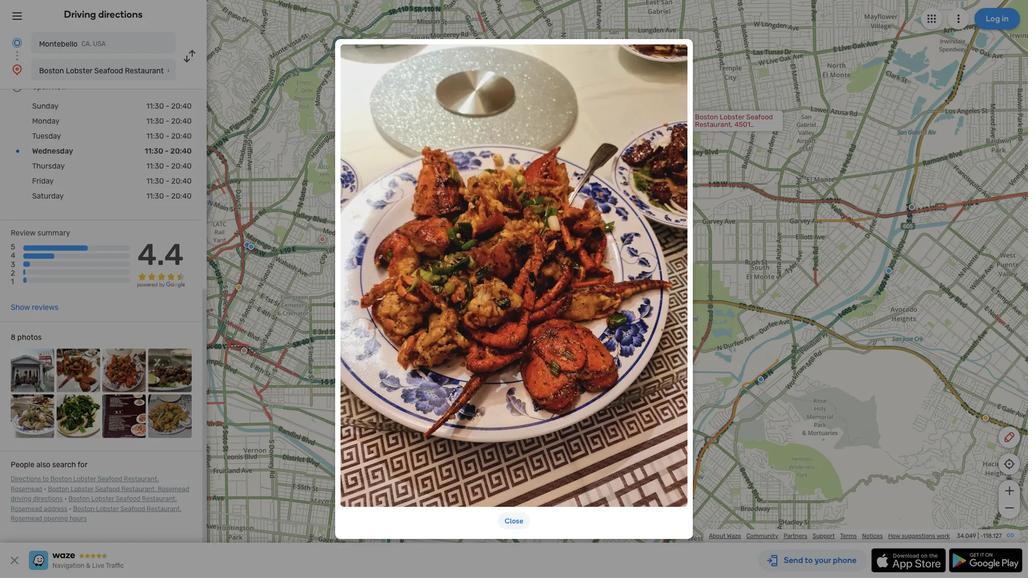 Task type: describe. For each thing, give the bounding box(es) containing it.
saturday
[[32, 192, 64, 201]]

boston for boston lobster seafood restaurant, rosemead opening hours
[[73, 506, 95, 513]]

partners link
[[784, 533, 808, 540]]

photos
[[17, 333, 42, 342]]

- for sunday
[[166, 102, 170, 111]]

image 1 of boston lobster seafood restaurant, rosemead image
[[11, 349, 54, 393]]

about waze community partners support terms notices how suggestions work
[[710, 533, 951, 540]]

friday
[[32, 177, 54, 186]]

8 photos
[[11, 333, 42, 342]]

people also search for
[[11, 461, 88, 470]]

11:30 - 20:40 for friday
[[146, 177, 192, 186]]

address
[[44, 506, 68, 513]]

20:40 for wednesday
[[170, 147, 192, 156]]

- for saturday
[[166, 192, 170, 201]]

&
[[86, 563, 91, 570]]

ca, for montebello,
[[615, 393, 626, 402]]

reviews
[[32, 303, 58, 312]]

about waze link
[[710, 533, 742, 540]]

open now
[[32, 83, 67, 91]]

boston lobster seafood restaurant, rosemead opening hours
[[11, 506, 182, 523]]

navigation & live traffic
[[53, 563, 124, 570]]

navigation
[[53, 563, 85, 570]]

terms
[[841, 533, 857, 540]]

118.127
[[984, 533, 1003, 540]]

boston lobster seafood restaurant
[[39, 66, 164, 75]]

11:30 for tuesday
[[146, 132, 164, 141]]

location image
[[11, 63, 24, 76]]

ca, for montebello
[[81, 40, 92, 48]]

lobster for boston lobster seafood restaurant, rosemead opening hours
[[96, 506, 119, 513]]

partners
[[784, 533, 808, 540]]

notices link
[[863, 533, 884, 540]]

directions inside boston lobster seafood restaurant, rosemead driving directions
[[33, 496, 63, 503]]

- for thursday
[[166, 162, 170, 171]]

tuesday
[[32, 132, 61, 141]]

|
[[978, 533, 980, 540]]

20:40 for monday
[[171, 117, 192, 126]]

terms link
[[841, 533, 857, 540]]

wednesday
[[32, 147, 73, 156]]

2
[[11, 269, 15, 278]]

seafood for boston lobster seafood restaurant, rosemead driving directions
[[95, 486, 120, 493]]

to
[[43, 476, 49, 483]]

directions to boston lobster seafood restaurant, rosemead
[[11, 476, 159, 493]]

rosemead for boston lobster seafood restaurant, rosemead driving directions
[[158, 486, 189, 493]]

image 8 of boston lobster seafood restaurant, rosemead image
[[148, 395, 192, 439]]

34.049 | -118.127
[[958, 533, 1003, 540]]

restaurant, for boston lobster seafood restaurant, rosemead driving directions
[[121, 486, 156, 493]]

chevron up image
[[67, 83, 80, 91]]

live
[[92, 563, 104, 570]]

rosemead inside 'directions to boston lobster seafood restaurant, rosemead'
[[11, 486, 42, 493]]

boston lobster seafood restaurant button
[[31, 59, 176, 80]]

11:30 - 20:40 for thursday
[[146, 162, 192, 171]]

seafood inside 'directions to boston lobster seafood restaurant, rosemead'
[[98, 476, 122, 483]]

4.4
[[138, 237, 184, 273]]

boston inside 'directions to boston lobster seafood restaurant, rosemead'
[[50, 476, 72, 483]]

5
[[11, 243, 15, 252]]

boston for boston lobster seafood restaurant
[[39, 66, 64, 75]]

boston lobster seafood restaurant, rosemead address link
[[11, 496, 177, 513]]

4
[[11, 251, 15, 260]]

image 6 of boston lobster seafood restaurant, rosemead image
[[57, 395, 100, 439]]

montebello ca, usa
[[39, 39, 106, 48]]

traffic
[[106, 563, 124, 570]]

driving
[[64, 9, 96, 20]]

0 vertical spatial directions
[[98, 9, 143, 20]]

boston for boston lobster seafood restaurant, rosemead address
[[68, 496, 90, 503]]

boston lobster seafood restaurant, rosemead driving directions
[[11, 486, 189, 503]]

- for friday
[[166, 177, 170, 186]]

suggestions
[[903, 533, 936, 540]]

11:30 - 20:40 for sunday
[[146, 102, 192, 111]]

restaurant
[[125, 66, 164, 75]]

- for monday
[[166, 117, 170, 126]]

how
[[889, 533, 901, 540]]

restaurant, inside 'directions to boston lobster seafood restaurant, rosemead'
[[124, 476, 159, 483]]

search
[[52, 461, 76, 470]]

5 4 3 2 1
[[11, 243, 15, 286]]



Task type: locate. For each thing, give the bounding box(es) containing it.
boston inside boston lobster seafood restaurant, rosemead opening hours
[[73, 506, 95, 513]]

usa up boston lobster seafood restaurant "button"
[[93, 40, 106, 48]]

boston down search
[[50, 476, 72, 483]]

driving directions
[[64, 9, 143, 20]]

boston lobster seafood restaurant, rosemead opening hours link
[[11, 506, 182, 523]]

montebello,
[[576, 393, 614, 402]]

ca, inside montebello ca, usa
[[81, 40, 92, 48]]

lobster inside boston lobster seafood restaurant, rosemead address
[[91, 496, 114, 503]]

open
[[32, 83, 50, 91]]

how suggestions work link
[[889, 533, 951, 540]]

open now button
[[32, 83, 80, 91]]

boston up the open now
[[39, 66, 64, 75]]

restaurant,
[[124, 476, 159, 483], [121, 486, 156, 493], [142, 496, 177, 503], [147, 506, 182, 513]]

x image
[[8, 555, 21, 568]]

opening
[[44, 516, 68, 523]]

usa for montebello
[[93, 40, 106, 48]]

directions
[[11, 476, 41, 483]]

20:40 for tuesday
[[171, 132, 192, 141]]

pencil image
[[1004, 431, 1017, 444]]

lobster inside boston lobster seafood restaurant, rosemead opening hours
[[96, 506, 119, 513]]

restaurant, inside boston lobster seafood restaurant, rosemead address
[[142, 496, 177, 503]]

11:30 for monday
[[146, 117, 164, 126]]

support link
[[813, 533, 835, 540]]

seafood inside boston lobster seafood restaurant, rosemead driving directions
[[95, 486, 120, 493]]

1
[[11, 277, 14, 286]]

community link
[[747, 533, 779, 540]]

waze
[[728, 533, 742, 540]]

notices
[[863, 533, 884, 540]]

show reviews
[[11, 303, 58, 312]]

1 horizontal spatial ca,
[[615, 393, 626, 402]]

summary
[[37, 229, 70, 238]]

11:30 - 20:40
[[146, 102, 192, 111], [146, 117, 192, 126], [146, 132, 192, 141], [145, 147, 192, 156], [146, 162, 192, 171], [146, 177, 192, 186], [146, 192, 192, 201]]

seafood inside "button"
[[94, 66, 123, 75]]

11:30 - 20:40 for saturday
[[146, 192, 192, 201]]

0 horizontal spatial usa
[[93, 40, 106, 48]]

lobster up boston lobster seafood restaurant, rosemead opening hours link
[[91, 496, 114, 503]]

20:40
[[171, 102, 192, 111], [171, 117, 192, 126], [171, 132, 192, 141], [170, 147, 192, 156], [171, 162, 192, 171], [171, 177, 192, 186], [171, 192, 192, 201]]

11:30 for friday
[[146, 177, 164, 186]]

rosemead for boston lobster seafood restaurant, rosemead opening hours
[[11, 516, 42, 523]]

11:30 for sunday
[[146, 102, 164, 111]]

image 5 of boston lobster seafood restaurant, rosemead image
[[11, 395, 54, 439]]

- for tuesday
[[166, 132, 170, 141]]

-
[[166, 102, 170, 111], [166, 117, 170, 126], [166, 132, 170, 141], [165, 147, 169, 156], [166, 162, 170, 171], [166, 177, 170, 186], [166, 192, 170, 201], [981, 533, 984, 540]]

directions to boston lobster seafood restaurant, rosemead link
[[11, 476, 159, 493]]

people
[[11, 461, 34, 470]]

restaurant, inside boston lobster seafood restaurant, rosemead driving directions
[[121, 486, 156, 493]]

restaurant, for boston lobster seafood restaurant, rosemead opening hours
[[147, 506, 182, 513]]

lobster up "boston lobster seafood restaurant, rosemead address" link
[[71, 486, 94, 493]]

seafood up boston lobster seafood restaurant, rosemead opening hours link
[[116, 496, 141, 503]]

for
[[78, 461, 88, 470]]

thursday
[[32, 162, 65, 171]]

link image
[[1007, 532, 1016, 540]]

rosemead inside boston lobster seafood restaurant, rosemead opening hours
[[11, 516, 42, 523]]

3
[[11, 260, 15, 269]]

image 2 of boston lobster seafood restaurant, rosemead image
[[57, 349, 100, 393]]

review summary
[[11, 229, 70, 238]]

directions right driving
[[98, 9, 143, 20]]

seafood
[[94, 66, 123, 75], [98, 476, 122, 483], [95, 486, 120, 493], [116, 496, 141, 503], [120, 506, 145, 513]]

1 horizontal spatial usa
[[628, 393, 642, 402]]

monday
[[32, 117, 60, 126]]

20:40 for saturday
[[171, 192, 192, 201]]

seafood down the boston lobster seafood restaurant, rosemead driving directions link
[[120, 506, 145, 513]]

rosemead for boston lobster seafood restaurant, rosemead address
[[11, 506, 42, 513]]

lobster up chevron up image at left top
[[66, 66, 92, 75]]

also
[[36, 461, 50, 470]]

work
[[937, 533, 951, 540]]

usa right montebello,
[[628, 393, 642, 402]]

1 vertical spatial usa
[[628, 393, 642, 402]]

1 vertical spatial directions
[[33, 496, 63, 503]]

rosemead inside boston lobster seafood restaurant, rosemead address
[[11, 506, 42, 513]]

restaurant, for boston lobster seafood restaurant, rosemead address
[[142, 496, 177, 503]]

restaurant, inside boston lobster seafood restaurant, rosemead opening hours
[[147, 506, 182, 513]]

lobster inside boston lobster seafood restaurant, rosemead driving directions
[[71, 486, 94, 493]]

seafood inside boston lobster seafood restaurant, rosemead address
[[116, 496, 141, 503]]

directions up 'address' on the bottom
[[33, 496, 63, 503]]

image 3 of boston lobster seafood restaurant, rosemead image
[[102, 349, 146, 393]]

boston for boston lobster seafood restaurant, rosemead driving directions
[[48, 486, 69, 493]]

0 vertical spatial usa
[[93, 40, 106, 48]]

clock image
[[11, 81, 24, 94]]

boston lobster seafood restaurant, rosemead driving directions link
[[11, 486, 189, 503]]

boston down 'directions to boston lobster seafood restaurant, rosemead'
[[68, 496, 90, 503]]

image 7 of boston lobster seafood restaurant, rosemead image
[[102, 395, 146, 439]]

lobster down boston lobster seafood restaurant, rosemead driving directions
[[96, 506, 119, 513]]

boston inside boston lobster seafood restaurant, rosemead driving directions
[[48, 486, 69, 493]]

lobster for boston lobster seafood restaurant, rosemead driving directions
[[71, 486, 94, 493]]

11:30 - 20:40 for wednesday
[[145, 147, 192, 156]]

1 vertical spatial ca,
[[615, 393, 626, 402]]

seafood up boston lobster seafood restaurant, rosemead address
[[95, 486, 120, 493]]

34.049
[[958, 533, 977, 540]]

11:30
[[146, 102, 164, 111], [146, 117, 164, 126], [146, 132, 164, 141], [145, 147, 163, 156], [146, 162, 164, 171], [146, 177, 164, 186], [146, 192, 164, 201]]

directions
[[98, 9, 143, 20], [33, 496, 63, 503]]

seafood for boston lobster seafood restaurant
[[94, 66, 123, 75]]

community
[[747, 533, 779, 540]]

11:30 - 20:40 for monday
[[146, 117, 192, 126]]

ca,
[[81, 40, 92, 48], [615, 393, 626, 402]]

lobster for boston lobster seafood restaurant
[[66, 66, 92, 75]]

montebello, ca, usa
[[576, 393, 642, 402]]

seafood left the restaurant
[[94, 66, 123, 75]]

lobster for boston lobster seafood restaurant, rosemead address
[[91, 496, 114, 503]]

now
[[52, 83, 67, 91]]

0 horizontal spatial directions
[[33, 496, 63, 503]]

boston up hours
[[73, 506, 95, 513]]

20:40 for friday
[[171, 177, 192, 186]]

boston
[[39, 66, 64, 75], [50, 476, 72, 483], [48, 486, 69, 493], [68, 496, 90, 503], [73, 506, 95, 513]]

zoom in image
[[1004, 485, 1017, 498]]

ca, right montebello,
[[615, 393, 626, 402]]

0 horizontal spatial ca,
[[81, 40, 92, 48]]

0 vertical spatial ca,
[[81, 40, 92, 48]]

boston down "to"
[[48, 486, 69, 493]]

usa
[[93, 40, 106, 48], [628, 393, 642, 402]]

seafood inside boston lobster seafood restaurant, rosemead opening hours
[[120, 506, 145, 513]]

seafood up the boston lobster seafood restaurant, rosemead driving directions link
[[98, 476, 122, 483]]

20:40 for sunday
[[171, 102, 192, 111]]

20:40 for thursday
[[171, 162, 192, 171]]

seafood for boston lobster seafood restaurant, rosemead opening hours
[[120, 506, 145, 513]]

lobster inside 'directions to boston lobster seafood restaurant, rosemead'
[[73, 476, 96, 483]]

11:30 for wednesday
[[145, 147, 163, 156]]

usa inside montebello ca, usa
[[93, 40, 106, 48]]

seafood for boston lobster seafood restaurant, rosemead address
[[116, 496, 141, 503]]

show
[[11, 303, 30, 312]]

image 4 of boston lobster seafood restaurant, rosemead image
[[148, 349, 192, 393]]

sunday
[[32, 102, 59, 111]]

11:30 for saturday
[[146, 192, 164, 201]]

rosemead
[[11, 486, 42, 493], [158, 486, 189, 493], [11, 506, 42, 513], [11, 516, 42, 523]]

1 horizontal spatial directions
[[98, 9, 143, 20]]

lobster down for
[[73, 476, 96, 483]]

boston inside boston lobster seafood restaurant, rosemead address
[[68, 496, 90, 503]]

driving
[[11, 496, 31, 503]]

review
[[11, 229, 36, 238]]

rosemead inside boston lobster seafood restaurant, rosemead driving directions
[[158, 486, 189, 493]]

current location image
[[11, 36, 24, 49]]

11:30 for thursday
[[146, 162, 164, 171]]

zoom out image
[[1004, 502, 1017, 515]]

8
[[11, 333, 15, 342]]

montebello
[[39, 39, 78, 48]]

about
[[710, 533, 726, 540]]

usa for montebello,
[[628, 393, 642, 402]]

hours
[[70, 516, 87, 523]]

lobster
[[66, 66, 92, 75], [73, 476, 96, 483], [71, 486, 94, 493], [91, 496, 114, 503], [96, 506, 119, 513]]

boston inside "button"
[[39, 66, 64, 75]]

- for wednesday
[[165, 147, 169, 156]]

support
[[813, 533, 835, 540]]

11:30 - 20:40 for tuesday
[[146, 132, 192, 141]]

boston lobster seafood restaurant, rosemead address
[[11, 496, 177, 513]]

ca, right montebello
[[81, 40, 92, 48]]

lobster inside "button"
[[66, 66, 92, 75]]



Task type: vqa. For each thing, say whether or not it's contained in the screenshot.
topmost or,
no



